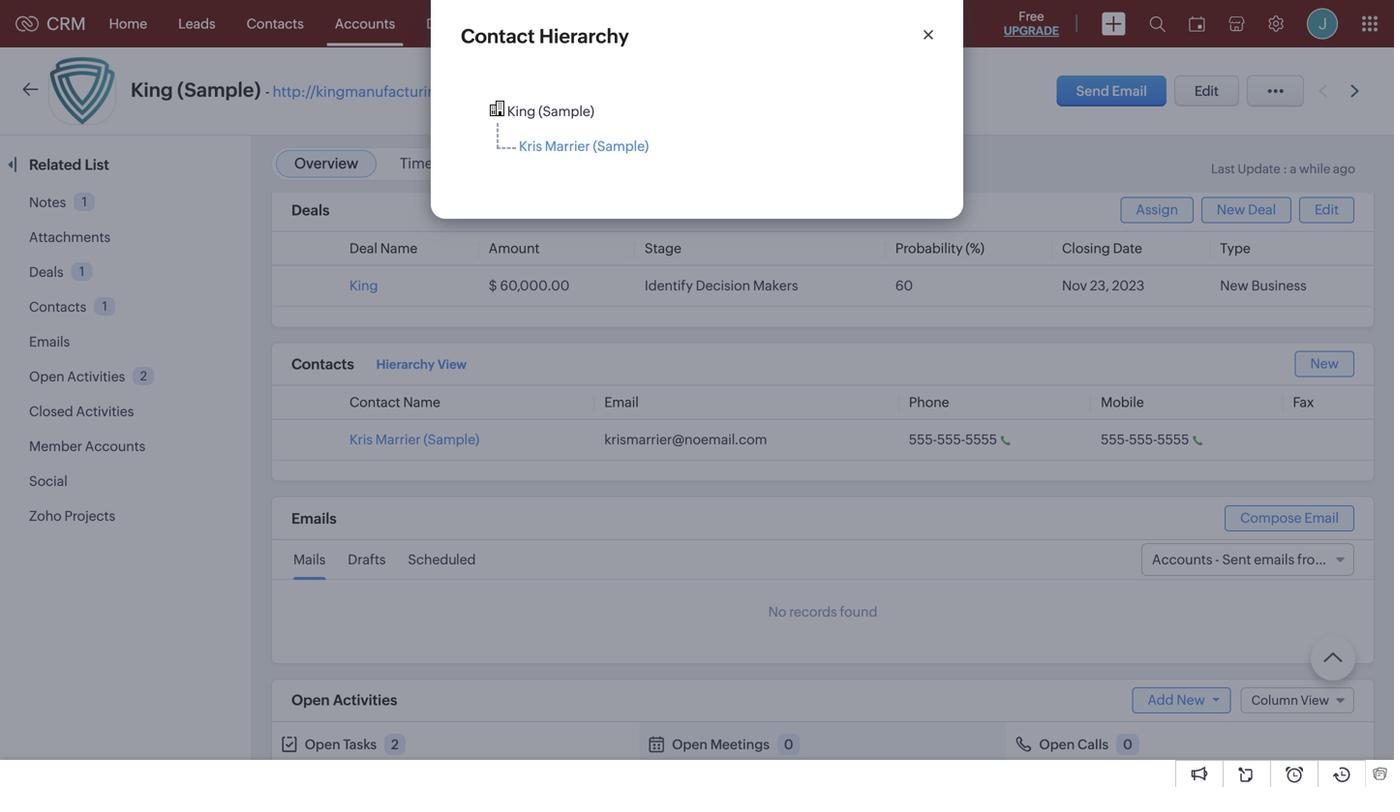 Task type: describe. For each thing, give the bounding box(es) containing it.
closed activities
[[29, 404, 134, 419]]

send email
[[1077, 83, 1148, 99]]

deal name
[[350, 241, 418, 256]]

email for send email
[[1113, 83, 1148, 99]]

0 horizontal spatial open activities
[[29, 369, 125, 385]]

(%)
[[966, 241, 985, 256]]

phone link
[[909, 395, 950, 410]]

nov
[[1063, 278, 1088, 294]]

3 555- from the left
[[1102, 432, 1130, 448]]

identify
[[645, 278, 693, 294]]

new business
[[1221, 278, 1308, 294]]

closing
[[1063, 241, 1111, 256]]

last update : a while ago
[[1212, 162, 1356, 176]]

home
[[109, 16, 147, 31]]

email link
[[605, 395, 639, 410]]

closed
[[29, 404, 73, 419]]

0 horizontal spatial deals link
[[29, 264, 64, 280]]

add
[[1148, 692, 1175, 708]]

home link
[[94, 0, 163, 47]]

hierarchy view link
[[376, 353, 467, 377]]

type
[[1221, 241, 1251, 256]]

upgrade
[[1004, 24, 1060, 37]]

emails
[[1255, 552, 1295, 568]]

4 555- from the left
[[1130, 432, 1158, 448]]

emails link
[[29, 334, 70, 350]]

0 vertical spatial hierarchy
[[539, 25, 629, 47]]

edit inside button
[[1195, 83, 1220, 99]]

probability (%) link
[[896, 241, 985, 256]]

leads link
[[163, 0, 231, 47]]

1 vertical spatial edit
[[1316, 202, 1340, 217]]

logo image
[[15, 16, 39, 31]]

mobile
[[1102, 395, 1145, 410]]

records
[[790, 604, 838, 620]]

new for new business
[[1221, 278, 1249, 294]]

(sample) down king (sample)
[[593, 139, 649, 154]]

1 5555 from the left
[[966, 432, 998, 448]]

1 vertical spatial contacts link
[[29, 299, 86, 315]]

last
[[1212, 162, 1236, 176]]

new deal
[[1218, 202, 1277, 217]]

related
[[29, 156, 82, 173]]

23,
[[1091, 278, 1110, 294]]

update
[[1238, 162, 1281, 176]]

group containing king (sample)
[[490, 101, 649, 154]]

amount link
[[489, 241, 540, 256]]

closing date link
[[1063, 241, 1143, 256]]

nov 23, 2023
[[1063, 278, 1145, 294]]

stage link
[[645, 241, 682, 256]]

king link
[[350, 278, 378, 294]]

overview link
[[294, 155, 359, 172]]

notes
[[29, 195, 66, 210]]

0 vertical spatial deals link
[[411, 0, 477, 47]]

king (sample) - http://kingmanufacturing.com
[[131, 79, 480, 101]]

open activities link
[[29, 369, 125, 385]]

compose
[[1241, 510, 1303, 526]]

$ 60,000.00
[[489, 278, 570, 294]]

attachments link
[[29, 230, 111, 245]]

zoho projects link
[[29, 509, 115, 524]]

krismarrier@noemail.com
[[605, 432, 768, 448]]

0 for meetings
[[784, 737, 794, 753]]

zoho projects
[[29, 509, 115, 524]]

1 for notes
[[82, 195, 87, 209]]

kris for kris marrier (sample) link to the right
[[519, 139, 542, 154]]

0 horizontal spatial kris marrier (sample) link
[[350, 432, 480, 448]]

probability (%)
[[896, 241, 985, 256]]

overview
[[294, 155, 359, 172]]

member accounts
[[29, 439, 146, 454]]

timeline link
[[400, 155, 458, 172]]

create menu element
[[1091, 0, 1138, 47]]

new for new deal
[[1218, 202, 1246, 217]]

deal name link
[[350, 241, 418, 256]]

2 horizontal spatial deals
[[427, 16, 461, 31]]

type link
[[1221, 241, 1251, 256]]

create menu image
[[1102, 12, 1127, 35]]

contact name link
[[350, 395, 441, 410]]

king (sample)
[[507, 104, 595, 119]]

amount
[[489, 241, 540, 256]]

0 horizontal spatial meetings
[[557, 16, 616, 31]]

http://kingmanufacturing.com link
[[273, 83, 480, 100]]

email for compose email
[[1305, 510, 1340, 526]]

1 vertical spatial 2
[[391, 737, 399, 753]]

60
[[896, 278, 914, 294]]

1 555- from the left
[[909, 432, 938, 448]]

new link
[[1296, 351, 1355, 377]]

new for new
[[1311, 356, 1340, 372]]

1 vertical spatial deals
[[292, 202, 330, 219]]

1 horizontal spatial emails
[[292, 510, 337, 527]]

mails
[[294, 552, 326, 568]]

member accounts link
[[29, 439, 146, 454]]

0 horizontal spatial deal
[[350, 241, 378, 256]]

1 for contacts
[[102, 299, 107, 314]]

king for king (sample)
[[507, 104, 536, 119]]

send email button
[[1057, 76, 1167, 107]]

$
[[489, 278, 498, 294]]

1 vertical spatial hierarchy
[[376, 358, 435, 372]]

scheduled
[[408, 552, 476, 568]]

open calls
[[1040, 737, 1109, 753]]

king for king
[[350, 278, 378, 294]]

crm link
[[15, 14, 86, 34]]

contact for contact hierarchy
[[461, 25, 535, 47]]

calls
[[1078, 737, 1109, 753]]

calendar image
[[1190, 16, 1206, 31]]

hierarchy view
[[376, 358, 467, 372]]

timeline
[[400, 155, 458, 172]]

profile element
[[1296, 0, 1350, 47]]

open tasks
[[305, 737, 377, 753]]

accounts for accounts - sent emails from crm
[[1153, 552, 1213, 568]]

accounts - sent emails from crm
[[1153, 552, 1362, 568]]

search image
[[1150, 15, 1166, 32]]

leads
[[178, 16, 216, 31]]

0 horizontal spatial tasks
[[343, 737, 377, 753]]

marrier for kris marrier (sample) link to the left
[[376, 432, 421, 448]]

1 vertical spatial -
[[1216, 552, 1220, 568]]

0 vertical spatial crm
[[46, 14, 86, 34]]

stage
[[645, 241, 682, 256]]

0 for calls
[[1124, 737, 1133, 753]]

1 for deals
[[79, 264, 84, 279]]

0 vertical spatial tasks
[[492, 16, 526, 31]]

closing date
[[1063, 241, 1143, 256]]

name for contact name
[[403, 395, 441, 410]]

compose email
[[1241, 510, 1340, 526]]

date
[[1114, 241, 1143, 256]]

ago
[[1334, 162, 1356, 176]]

decision
[[696, 278, 751, 294]]

0 vertical spatial contacts link
[[231, 0, 320, 47]]



Task type: vqa. For each thing, say whether or not it's contained in the screenshot.


Task type: locate. For each thing, give the bounding box(es) containing it.
contacts link
[[231, 0, 320, 47], [29, 299, 86, 315]]

1 horizontal spatial 0
[[1124, 737, 1133, 753]]

hierarchy up the contact name link
[[376, 358, 435, 372]]

0 horizontal spatial 0
[[784, 737, 794, 753]]

2 vertical spatial contacts
[[292, 356, 354, 373]]

king for king (sample) - http://kingmanufacturing.com
[[131, 79, 173, 101]]

1 vertical spatial activities
[[76, 404, 134, 419]]

http://kingmanufacturing.com
[[273, 83, 480, 100]]

kris
[[519, 139, 542, 154], [350, 432, 373, 448]]

-
[[265, 83, 270, 100], [1216, 552, 1220, 568]]

2 555-555-5555 from the left
[[1102, 432, 1190, 448]]

edit down the calendar image
[[1195, 83, 1220, 99]]

next record image
[[1351, 85, 1364, 97]]

1 horizontal spatial edit
[[1316, 202, 1340, 217]]

2 vertical spatial king
[[350, 278, 378, 294]]

related list
[[29, 156, 112, 173]]

2 555- from the left
[[938, 432, 966, 448]]

free
[[1019, 9, 1045, 24]]

kris down contact name
[[350, 432, 373, 448]]

marrier down king (sample)
[[545, 139, 591, 154]]

send
[[1077, 83, 1110, 99]]

social link
[[29, 474, 68, 489]]

open activities up closed activities link
[[29, 369, 125, 385]]

1 vertical spatial tasks
[[343, 737, 377, 753]]

1 horizontal spatial 2
[[391, 737, 399, 753]]

1 0 from the left
[[784, 737, 794, 753]]

0
[[784, 737, 794, 753], [1124, 737, 1133, 753]]

accounts
[[335, 16, 396, 31], [85, 439, 146, 454], [1153, 552, 1213, 568]]

notes link
[[29, 195, 66, 210]]

1 vertical spatial crm
[[1331, 552, 1362, 568]]

1 horizontal spatial crm
[[1331, 552, 1362, 568]]

0 horizontal spatial contact
[[350, 395, 401, 410]]

0 vertical spatial deals
[[427, 16, 461, 31]]

2 vertical spatial deals
[[29, 264, 64, 280]]

0 horizontal spatial crm
[[46, 14, 86, 34]]

kris marrier (sample) link down king (sample)
[[519, 139, 649, 154]]

0 vertical spatial marrier
[[545, 139, 591, 154]]

0 horizontal spatial 5555
[[966, 432, 998, 448]]

2
[[140, 369, 147, 383], [391, 737, 399, 753]]

1 horizontal spatial meetings
[[711, 737, 770, 753]]

no
[[769, 604, 787, 620]]

2 vertical spatial email
[[1305, 510, 1340, 526]]

1 horizontal spatial kris marrier (sample) link
[[519, 139, 649, 154]]

5555
[[966, 432, 998, 448], [1158, 432, 1190, 448]]

0 vertical spatial edit
[[1195, 83, 1220, 99]]

0 vertical spatial king
[[131, 79, 173, 101]]

0 horizontal spatial emails
[[29, 334, 70, 350]]

0 horizontal spatial 555-555-5555
[[909, 432, 998, 448]]

1 horizontal spatial email
[[1113, 83, 1148, 99]]

2 right open activities link
[[140, 369, 147, 383]]

new down the type
[[1221, 278, 1249, 294]]

deals left tasks link
[[427, 16, 461, 31]]

activities up the open tasks
[[333, 692, 398, 709]]

0 horizontal spatial marrier
[[376, 432, 421, 448]]

accounts left sent
[[1153, 552, 1213, 568]]

(sample)
[[177, 79, 261, 101], [539, 104, 595, 119], [593, 139, 649, 154], [424, 432, 480, 448]]

2023
[[1113, 278, 1145, 294]]

1 vertical spatial marrier
[[376, 432, 421, 448]]

contact down hierarchy view link
[[350, 395, 401, 410]]

email inside button
[[1113, 83, 1148, 99]]

0 horizontal spatial deals
[[29, 264, 64, 280]]

assign link
[[1121, 197, 1194, 223]]

sent
[[1223, 552, 1252, 568]]

marrier for kris marrier (sample) link to the right
[[545, 139, 591, 154]]

0 vertical spatial open activities
[[29, 369, 125, 385]]

new up the fax
[[1311, 356, 1340, 372]]

2 0 from the left
[[1124, 737, 1133, 753]]

0 vertical spatial emails
[[29, 334, 70, 350]]

business
[[1252, 278, 1308, 294]]

1 horizontal spatial open activities
[[292, 692, 398, 709]]

0 vertical spatial email
[[1113, 83, 1148, 99]]

0 vertical spatial meetings
[[557, 16, 616, 31]]

tasks link
[[477, 0, 542, 47]]

0 vertical spatial 2
[[140, 369, 147, 383]]

marrier down contact name
[[376, 432, 421, 448]]

kris marrier (sample)
[[519, 139, 649, 154], [350, 432, 480, 448]]

social
[[29, 474, 68, 489]]

closed activities link
[[29, 404, 134, 419]]

while
[[1300, 162, 1331, 176]]

0 vertical spatial activities
[[67, 369, 125, 385]]

accounts for accounts
[[335, 16, 396, 31]]

deal down update
[[1249, 202, 1277, 217]]

fax
[[1294, 395, 1315, 410]]

0 vertical spatial accounts
[[335, 16, 396, 31]]

1 horizontal spatial hierarchy
[[539, 25, 629, 47]]

0 horizontal spatial -
[[265, 83, 270, 100]]

(sample) down contact hierarchy
[[539, 104, 595, 119]]

name down hierarchy view link
[[403, 395, 441, 410]]

- inside king (sample) - http://kingmanufacturing.com
[[265, 83, 270, 100]]

deal up king link
[[350, 241, 378, 256]]

hierarchy up king (sample)
[[539, 25, 629, 47]]

0 right calls
[[1124, 737, 1133, 753]]

1 horizontal spatial tasks
[[492, 16, 526, 31]]

kris marrier (sample) down contact name
[[350, 432, 480, 448]]

activities up closed activities link
[[67, 369, 125, 385]]

king down contact hierarchy
[[507, 104, 536, 119]]

hierarchy
[[539, 25, 629, 47], [376, 358, 435, 372]]

accounts down closed activities link
[[85, 439, 146, 454]]

2 vertical spatial accounts
[[1153, 552, 1213, 568]]

contacts up emails 'link'
[[29, 299, 86, 315]]

kris marrier (sample) for kris marrier (sample) link to the left
[[350, 432, 480, 448]]

2 vertical spatial 1
[[102, 299, 107, 314]]

0 vertical spatial kris marrier (sample)
[[519, 139, 649, 154]]

profile image
[[1308, 8, 1339, 39]]

meetings
[[557, 16, 616, 31], [711, 737, 770, 753]]

deals
[[427, 16, 461, 31], [292, 202, 330, 219], [29, 264, 64, 280]]

new deal link
[[1202, 197, 1292, 223]]

deals down overview link in the top of the page
[[292, 202, 330, 219]]

crm right from
[[1331, 552, 1362, 568]]

open activities up the open tasks
[[292, 692, 398, 709]]

(sample) down contact name
[[424, 432, 480, 448]]

0 vertical spatial -
[[265, 83, 270, 100]]

2 right the open tasks
[[391, 737, 399, 753]]

king down home link
[[131, 79, 173, 101]]

1 vertical spatial meetings
[[711, 737, 770, 753]]

edit button
[[1175, 76, 1240, 107]]

0 vertical spatial kris marrier (sample) link
[[519, 139, 649, 154]]

name down the "timeline" link
[[381, 241, 418, 256]]

1 vertical spatial contacts
[[29, 299, 86, 315]]

2 horizontal spatial email
[[1305, 510, 1340, 526]]

0 horizontal spatial 2
[[140, 369, 147, 383]]

1 horizontal spatial 555-555-5555
[[1102, 432, 1190, 448]]

kris down king (sample)
[[519, 139, 542, 154]]

makers
[[754, 278, 799, 294]]

1 vertical spatial deals link
[[29, 264, 64, 280]]

assign
[[1137, 202, 1179, 217]]

kris marrier (sample) for kris marrier (sample) link to the right
[[519, 139, 649, 154]]

1 vertical spatial open activities
[[292, 692, 398, 709]]

contact hierarchy
[[461, 25, 629, 47]]

1 horizontal spatial contact
[[461, 25, 535, 47]]

1 vertical spatial deal
[[350, 241, 378, 256]]

from
[[1298, 552, 1328, 568]]

deals link up http://kingmanufacturing.com
[[411, 0, 477, 47]]

no records found
[[769, 604, 878, 620]]

zoho
[[29, 509, 62, 524]]

list
[[85, 156, 109, 173]]

email
[[1113, 83, 1148, 99], [605, 395, 639, 410], [1305, 510, 1340, 526]]

contacts up king (sample) - http://kingmanufacturing.com
[[247, 16, 304, 31]]

phone
[[909, 395, 950, 410]]

contacts link up king (sample) - http://kingmanufacturing.com
[[231, 0, 320, 47]]

1 horizontal spatial deals
[[292, 202, 330, 219]]

accounts up http://kingmanufacturing.com
[[335, 16, 396, 31]]

1 horizontal spatial -
[[1216, 552, 1220, 568]]

0 right open meetings
[[784, 737, 794, 753]]

email up krismarrier@noemail.com
[[605, 395, 639, 410]]

meetings link
[[542, 0, 631, 47]]

1 vertical spatial kris marrier (sample) link
[[350, 432, 480, 448]]

1 horizontal spatial king
[[350, 278, 378, 294]]

activities up member accounts link
[[76, 404, 134, 419]]

1 vertical spatial email
[[605, 395, 639, 410]]

1 horizontal spatial 5555
[[1158, 432, 1190, 448]]

contact left meetings link
[[461, 25, 535, 47]]

tasks
[[492, 16, 526, 31], [343, 737, 377, 753]]

1 horizontal spatial marrier
[[545, 139, 591, 154]]

open activities
[[29, 369, 125, 385], [292, 692, 398, 709]]

2 horizontal spatial king
[[507, 104, 536, 119]]

edit link
[[1300, 197, 1355, 223]]

contacts
[[247, 16, 304, 31], [29, 299, 86, 315], [292, 356, 354, 373]]

attachments
[[29, 230, 111, 245]]

555-555-5555 down phone link
[[909, 432, 998, 448]]

2 5555 from the left
[[1158, 432, 1190, 448]]

1 horizontal spatial contacts link
[[231, 0, 320, 47]]

1 horizontal spatial deal
[[1249, 202, 1277, 217]]

contact name
[[350, 395, 441, 410]]

1 vertical spatial contact
[[350, 395, 401, 410]]

1 right notes link
[[82, 195, 87, 209]]

add new
[[1148, 692, 1206, 708]]

2 vertical spatial activities
[[333, 692, 398, 709]]

1 vertical spatial name
[[403, 395, 441, 410]]

email up from
[[1305, 510, 1340, 526]]

deals down attachments
[[29, 264, 64, 280]]

group
[[490, 101, 649, 154]]

drafts
[[348, 552, 386, 568]]

name for deal name
[[381, 241, 418, 256]]

contacts up the contact name link
[[292, 356, 354, 373]]

2 horizontal spatial accounts
[[1153, 552, 1213, 568]]

555-555-5555 down mobile
[[1102, 432, 1190, 448]]

kris marrier (sample) link down contact name
[[350, 432, 480, 448]]

0 horizontal spatial email
[[605, 395, 639, 410]]

1 555-555-5555 from the left
[[909, 432, 998, 448]]

deal
[[1249, 202, 1277, 217], [350, 241, 378, 256]]

:
[[1284, 162, 1288, 176]]

contacts link up emails 'link'
[[29, 299, 86, 315]]

0 horizontal spatial accounts
[[85, 439, 146, 454]]

name
[[381, 241, 418, 256], [403, 395, 441, 410]]

edit down while
[[1316, 202, 1340, 217]]

0 vertical spatial name
[[381, 241, 418, 256]]

0 horizontal spatial edit
[[1195, 83, 1220, 99]]

king down deal name link
[[350, 278, 378, 294]]

0 horizontal spatial contacts link
[[29, 299, 86, 315]]

1 vertical spatial accounts
[[85, 439, 146, 454]]

1 horizontal spatial kris marrier (sample)
[[519, 139, 649, 154]]

0 vertical spatial contact
[[461, 25, 535, 47]]

0 vertical spatial 1
[[82, 195, 87, 209]]

1 down attachments
[[79, 264, 84, 279]]

60,000.00
[[500, 278, 570, 294]]

555-555-5555
[[909, 432, 998, 448], [1102, 432, 1190, 448]]

emails up open activities link
[[29, 334, 70, 350]]

deals link down attachments
[[29, 264, 64, 280]]

0 horizontal spatial kris
[[350, 432, 373, 448]]

crm
[[46, 14, 86, 34], [1331, 552, 1362, 568]]

new up "type" link
[[1218, 202, 1246, 217]]

accounts inside accounts 'link'
[[335, 16, 396, 31]]

kris marrier (sample) down king (sample)
[[519, 139, 649, 154]]

kris for kris marrier (sample) link to the left
[[350, 432, 373, 448]]

emails up mails
[[292, 510, 337, 527]]

mobile link
[[1102, 395, 1145, 410]]

projects
[[64, 509, 115, 524]]

kris inside group
[[519, 139, 542, 154]]

email right send
[[1113, 83, 1148, 99]]

1 horizontal spatial deals link
[[411, 0, 477, 47]]

new right add
[[1177, 692, 1206, 708]]

activities for open activities link
[[67, 369, 125, 385]]

search element
[[1138, 0, 1178, 47]]

found
[[840, 604, 878, 620]]

1 up open activities link
[[102, 299, 107, 314]]

a
[[1291, 162, 1297, 176]]

0 vertical spatial deal
[[1249, 202, 1277, 217]]

contact
[[461, 25, 535, 47], [350, 395, 401, 410]]

view
[[438, 358, 467, 372]]

activities for closed activities link
[[76, 404, 134, 419]]

contact for contact name
[[350, 395, 401, 410]]

(sample) down leads 'link'
[[177, 79, 261, 101]]

1 vertical spatial emails
[[292, 510, 337, 527]]

1 vertical spatial king
[[507, 104, 536, 119]]

0 horizontal spatial hierarchy
[[376, 358, 435, 372]]

1 vertical spatial kris
[[350, 432, 373, 448]]

0 vertical spatial contacts
[[247, 16, 304, 31]]

edit
[[1195, 83, 1220, 99], [1316, 202, 1340, 217]]

1 horizontal spatial accounts
[[335, 16, 396, 31]]

crm right logo
[[46, 14, 86, 34]]

accounts link
[[320, 0, 411, 47]]

deal inside new deal link
[[1249, 202, 1277, 217]]



